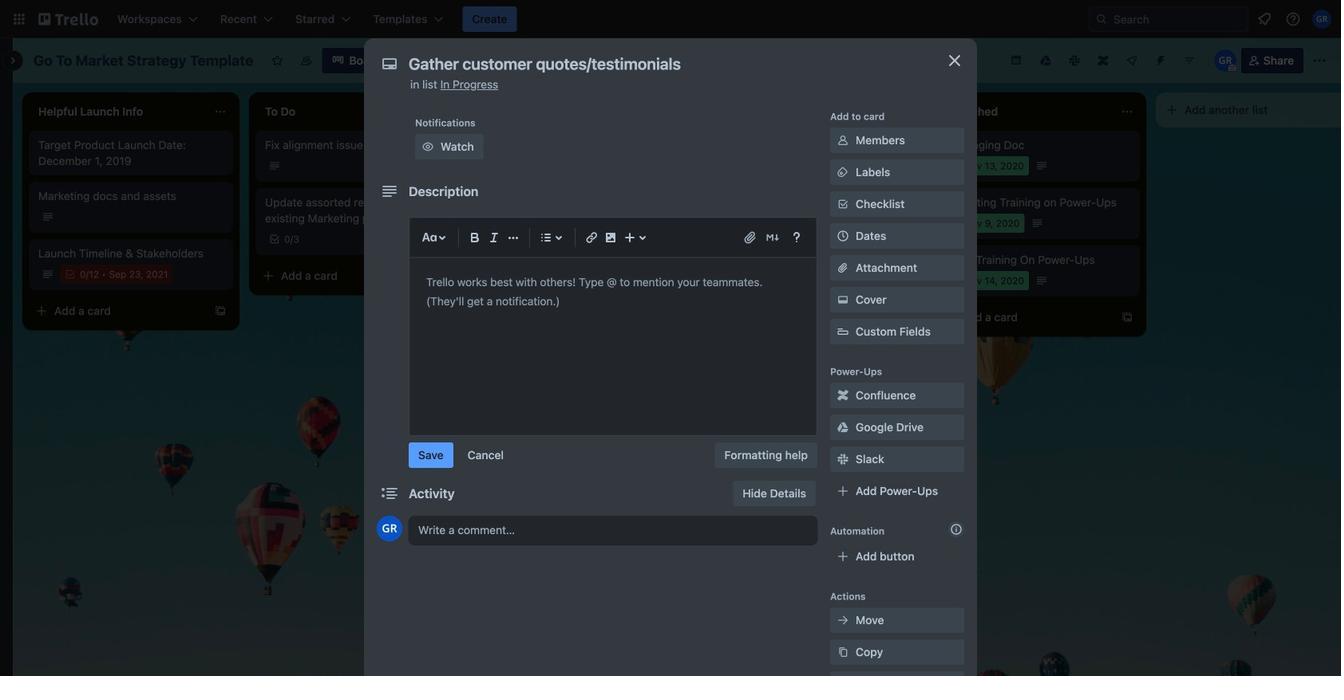 Task type: locate. For each thing, give the bounding box(es) containing it.
view markdown image
[[765, 230, 781, 246]]

1 vertical spatial greg robinson (gregrobinson96) image
[[1214, 49, 1236, 72]]

sm image
[[835, 420, 851, 436], [835, 452, 851, 468], [835, 645, 851, 661]]

power ups image
[[1125, 54, 1138, 67]]

image image
[[601, 228, 620, 247]]

Search field
[[1089, 6, 1248, 32]]

0 vertical spatial greg robinson (gregrobinson96) image
[[1312, 10, 1331, 29]]

1 vertical spatial sm image
[[835, 452, 851, 468]]

editor toolbar
[[417, 225, 809, 251]]

0 vertical spatial sm image
[[835, 420, 851, 436]]

0 vertical spatial create from template… image
[[441, 270, 453, 283]]

sm image
[[835, 133, 851, 148], [420, 139, 436, 155], [835, 164, 851, 180], [835, 292, 851, 308], [835, 388, 851, 404], [835, 613, 851, 629]]

Main content area, start typing to enter text. text field
[[426, 273, 800, 311]]

greg robinson (gregrobinson96) image
[[1312, 10, 1331, 29], [1214, 49, 1236, 72], [377, 516, 402, 542]]

star or unstar board image
[[271, 54, 284, 67]]

1 vertical spatial create from template… image
[[214, 305, 227, 318]]

customize views image
[[398, 53, 414, 69]]

2 horizontal spatial greg robinson (gregrobinson96) image
[[1312, 10, 1331, 29]]

search image
[[1095, 13, 1108, 26]]

0 horizontal spatial create from template… image
[[214, 305, 227, 318]]

2 vertical spatial sm image
[[835, 645, 851, 661]]

create from template… image
[[441, 270, 453, 283], [214, 305, 227, 318]]

Write a comment text field
[[409, 516, 817, 545]]

attach and insert link image
[[742, 230, 758, 246]]

None checkbox
[[718, 214, 798, 233]]

None text field
[[401, 49, 928, 78]]

3 sm image from the top
[[835, 645, 851, 661]]

create from template… image
[[1121, 311, 1134, 324]]

None checkbox
[[945, 156, 1029, 176], [945, 214, 1024, 233], [718, 271, 799, 291], [945, 271, 1029, 291], [718, 536, 798, 556], [945, 156, 1029, 176], [945, 214, 1024, 233], [718, 271, 799, 291], [945, 271, 1029, 291], [718, 536, 798, 556]]

1 horizontal spatial create from template… image
[[441, 270, 453, 283]]

show menu image
[[1312, 53, 1327, 69]]

0 horizontal spatial greg robinson (gregrobinson96) image
[[377, 516, 402, 542]]



Task type: vqa. For each thing, say whether or not it's contained in the screenshot.
2nd Jul from the top of the page
no



Task type: describe. For each thing, give the bounding box(es) containing it.
2 vertical spatial greg robinson (gregrobinson96) image
[[377, 516, 402, 542]]

2 sm image from the top
[[835, 452, 851, 468]]

workspace visible image
[[300, 54, 312, 67]]

bold ⌘b image
[[465, 228, 485, 247]]

link ⌘k image
[[582, 228, 601, 247]]

close dialog image
[[945, 51, 964, 70]]

text formatting group
[[465, 228, 523, 247]]

more formatting image
[[504, 228, 523, 247]]

italic ⌘i image
[[485, 228, 504, 247]]

Board name text field
[[26, 48, 261, 73]]

text styles image
[[420, 228, 439, 247]]

1 sm image from the top
[[835, 420, 851, 436]]

1 horizontal spatial greg robinson (gregrobinson96) image
[[1214, 49, 1236, 72]]

lists image
[[536, 228, 556, 247]]

open information menu image
[[1285, 11, 1301, 27]]

0 notifications image
[[1255, 10, 1274, 29]]

primary element
[[0, 0, 1341, 38]]

calendar power-up image
[[1010, 53, 1022, 66]]

open help dialog image
[[787, 228, 806, 247]]



